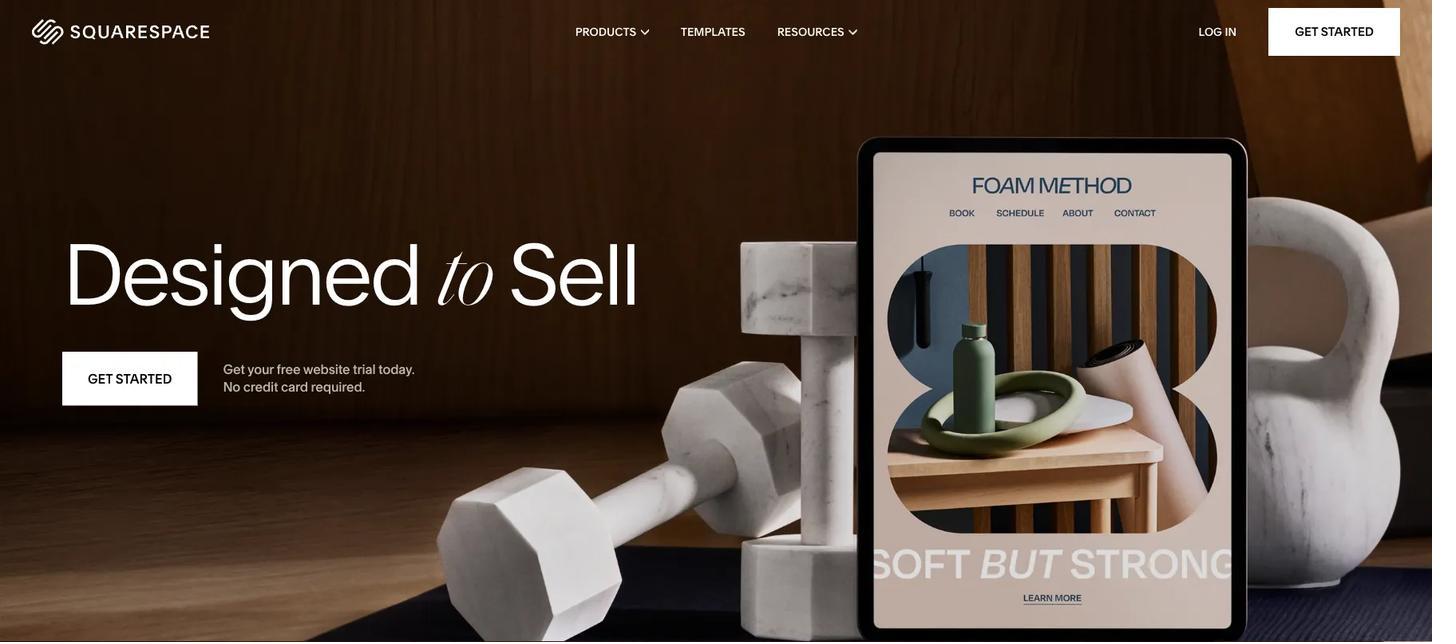 Task type: locate. For each thing, give the bounding box(es) containing it.
get for get started link to the bottom
[[88, 371, 113, 387]]

card
[[281, 380, 308, 395]]

get
[[1295, 24, 1319, 39], [223, 362, 245, 377], [88, 371, 113, 387]]

0 horizontal spatial started
[[116, 371, 172, 387]]

0 horizontal spatial get started
[[88, 371, 172, 387]]

1 vertical spatial get started
[[88, 371, 172, 387]]

trial
[[353, 362, 376, 377]]

get started link
[[1269, 8, 1401, 56], [62, 352, 198, 406]]

1 horizontal spatial started
[[1321, 24, 1374, 39]]

0 horizontal spatial get started link
[[62, 352, 198, 406]]

1 vertical spatial started
[[116, 371, 172, 387]]

designed to sell
[[62, 223, 638, 327]]

get for right get started link
[[1295, 24, 1319, 39]]

1 horizontal spatial get
[[223, 362, 245, 377]]

started for get started link to the bottom
[[116, 371, 172, 387]]

get started for get started link to the bottom
[[88, 371, 172, 387]]

templates
[[681, 25, 746, 39]]

website
[[303, 362, 350, 377]]

1 vertical spatial get started link
[[62, 352, 198, 406]]

squarespace logo link
[[32, 19, 306, 45]]

0 vertical spatial get started
[[1295, 24, 1374, 39]]

designed
[[62, 223, 421, 327]]

get started
[[1295, 24, 1374, 39], [88, 371, 172, 387]]

log             in
[[1199, 25, 1237, 39]]

free
[[277, 362, 301, 377]]

0 horizontal spatial get
[[88, 371, 113, 387]]

started for right get started link
[[1321, 24, 1374, 39]]

started
[[1321, 24, 1374, 39], [116, 371, 172, 387]]

resources
[[777, 25, 845, 39]]

templates link
[[681, 0, 746, 64]]

in
[[1225, 25, 1237, 39]]

0 vertical spatial get started link
[[1269, 8, 1401, 56]]

resources button
[[777, 0, 857, 64]]

credit
[[243, 380, 278, 395]]

2 horizontal spatial get
[[1295, 24, 1319, 39]]

sell
[[508, 223, 638, 327]]

0 vertical spatial started
[[1321, 24, 1374, 39]]

1 horizontal spatial get started
[[1295, 24, 1374, 39]]



Task type: describe. For each thing, give the bounding box(es) containing it.
required.
[[311, 380, 365, 395]]

today.
[[379, 362, 415, 377]]

products button
[[575, 0, 649, 64]]

log             in link
[[1199, 25, 1237, 39]]

no
[[223, 380, 240, 395]]

get your free website trial today. no credit card required.
[[223, 362, 415, 395]]

squarespace logo image
[[32, 19, 209, 45]]

to
[[438, 242, 491, 326]]

products
[[575, 25, 637, 39]]

1 horizontal spatial get started link
[[1269, 8, 1401, 56]]

log
[[1199, 25, 1223, 39]]

get started for right get started link
[[1295, 24, 1374, 39]]

your
[[247, 362, 274, 377]]

get inside get your free website trial today. no credit card required.
[[223, 362, 245, 377]]



Task type: vqa. For each thing, say whether or not it's contained in the screenshot.
our
no



